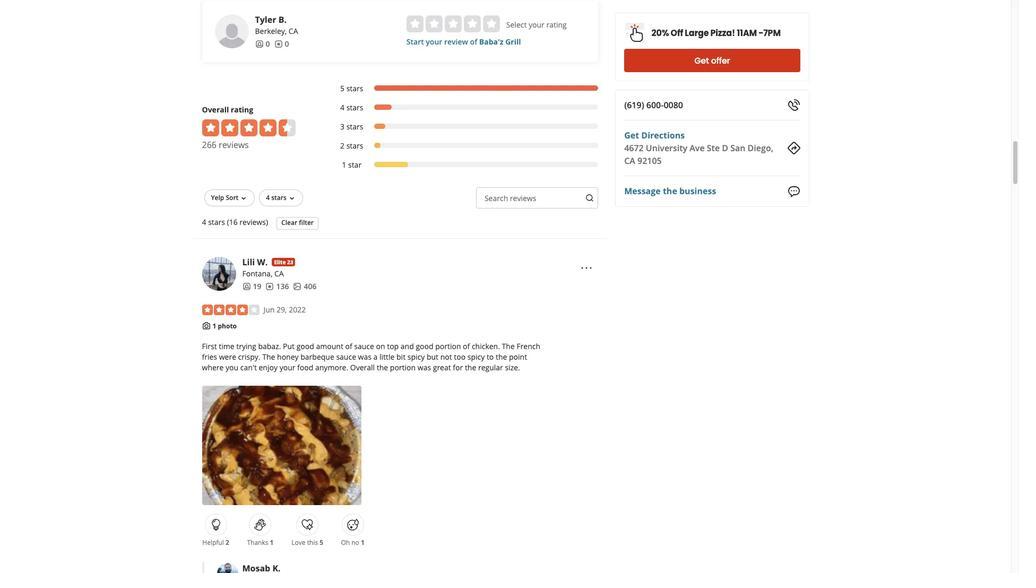 Task type: locate. For each thing, give the bounding box(es) containing it.
4 for filter reviews by 4 stars rating element
[[340, 102, 345, 113]]

0 horizontal spatial 16 chevron down v2 image
[[240, 194, 248, 203]]

16 photos v2 image
[[293, 282, 302, 291]]

stars inside popup button
[[272, 193, 287, 202]]

1 good from the left
[[297, 342, 314, 352]]

your inside 'first time trying babaz. put good amount of sauce on top and good portion of chicken. the french fries were crispy. the honey barbeque sauce was a little bit spicy but not too spicy to the point where you can't enjoy your food anymore. overall the portion was great for the regular size.'
[[280, 363, 296, 373]]

1 horizontal spatial 16 chevron down v2 image
[[288, 194, 296, 203]]

0 horizontal spatial your
[[280, 363, 296, 373]]

b.
[[279, 14, 287, 25]]

0 vertical spatial reviews element
[[274, 39, 289, 49]]

jun
[[264, 305, 275, 315]]

portion down bit
[[390, 363, 416, 373]]

tyler b. berkeley, ca
[[255, 14, 298, 36]]

crispy.
[[238, 352, 261, 362]]

1 horizontal spatial ca
[[289, 26, 298, 36]]

0 horizontal spatial 2
[[226, 539, 229, 548]]

star
[[348, 160, 362, 170]]

0
[[266, 39, 270, 49], [285, 39, 289, 49]]

16 friends v2 image down berkeley,
[[255, 40, 264, 48]]

16 chevron down v2 image
[[240, 194, 248, 203], [288, 194, 296, 203]]

the
[[502, 342, 515, 352], [262, 352, 275, 362]]

16 review v2 image left 136
[[266, 282, 274, 291]]

0 horizontal spatial ca
[[275, 269, 284, 279]]

the
[[663, 186, 678, 197], [496, 352, 507, 362], [377, 363, 388, 373], [465, 363, 477, 373]]

5 right "this"
[[320, 539, 323, 548]]

1 horizontal spatial was
[[418, 363, 431, 373]]

get directions 4672 university ave ste d san diego, ca 92105
[[625, 130, 774, 167]]

16 review v2 image down berkeley,
[[274, 40, 283, 48]]

2 down "3"
[[340, 141, 345, 151]]

french
[[517, 342, 541, 352]]

23
[[287, 259, 293, 266]]

good up but
[[416, 342, 434, 352]]

2 vertical spatial ca
[[275, 269, 284, 279]]

yelp sort
[[211, 193, 239, 202]]

reviews element containing 136
[[266, 281, 289, 292]]

4 stars down 5 stars
[[340, 102, 364, 113]]

reviews down 4.5 star rating 'image' at the left top of the page
[[219, 139, 249, 151]]

overall inside 'first time trying babaz. put good amount of sauce on top and good portion of chicken. the french fries were crispy. the honey barbeque sauce was a little bit spicy but not too spicy to the point where you can't enjoy your food anymore. overall the portion was great for the regular size.'
[[350, 363, 375, 373]]

filter reviews by 3 stars rating element
[[330, 122, 599, 132]]

4 for 4 stars popup button
[[266, 193, 270, 202]]

grill
[[506, 37, 521, 47]]

2
[[340, 141, 345, 151], [226, 539, 229, 548]]

4 left (16 on the left top of page
[[202, 217, 206, 227]]

too
[[454, 352, 466, 362]]

friends element for lili w.
[[242, 281, 262, 292]]

0 horizontal spatial portion
[[390, 363, 416, 373]]

photo of lili w. image
[[202, 257, 236, 291]]

2 16 chevron down v2 image from the left
[[288, 194, 296, 203]]

2 right helpful
[[226, 539, 229, 548]]

offer
[[712, 54, 731, 67]]

search
[[485, 193, 508, 203]]

select
[[507, 20, 527, 30]]

the up enjoy
[[262, 352, 275, 362]]

friends element down fontana,
[[242, 281, 262, 292]]

5
[[340, 83, 345, 93], [320, 539, 323, 548]]

ca right berkeley,
[[289, 26, 298, 36]]

0 vertical spatial 2
[[340, 141, 345, 151]]

1 horizontal spatial 4 stars
[[340, 102, 364, 113]]

stars up clear
[[272, 193, 287, 202]]

1 vertical spatial rating
[[231, 105, 253, 115]]

0 horizontal spatial 5
[[320, 539, 323, 548]]

friends element
[[255, 39, 270, 49], [242, 281, 262, 292]]

16 review v2 image
[[274, 40, 283, 48], [266, 282, 274, 291]]

16 chevron down v2 image inside 4 stars popup button
[[288, 194, 296, 203]]

0 vertical spatial 5
[[340, 83, 345, 93]]

1 spicy from the left
[[408, 352, 425, 362]]

0 vertical spatial the
[[502, 342, 515, 352]]

0 horizontal spatial 0
[[266, 39, 270, 49]]

filter reviews by 4 stars rating element
[[330, 102, 599, 113]]

1 horizontal spatial overall
[[350, 363, 375, 373]]

2 horizontal spatial your
[[529, 20, 545, 30]]

menu image
[[581, 262, 593, 274]]

your right select
[[529, 20, 545, 30]]

was left a
[[358, 352, 372, 362]]

get left the offer
[[695, 54, 709, 67]]

0 horizontal spatial 4
[[202, 217, 206, 227]]

1 vertical spatial the
[[262, 352, 275, 362]]

get inside get directions 4672 university ave ste d san diego, ca 92105
[[625, 130, 640, 141]]

1 horizontal spatial get
[[695, 54, 709, 67]]

ca inside get directions 4672 university ave ste d san diego, ca 92105
[[625, 155, 636, 167]]

get inside get offer "button"
[[695, 54, 709, 67]]

5 stars
[[340, 83, 364, 93]]

was
[[358, 352, 372, 362], [418, 363, 431, 373]]

reviews)
[[240, 217, 268, 227]]

(1 reaction) element right "thanks"
[[270, 539, 274, 548]]

ca inside tyler b. berkeley, ca
[[289, 26, 298, 36]]

1 (1 reaction) element from the left
[[270, 539, 274, 548]]

0 vertical spatial ca
[[289, 26, 298, 36]]

the right the to
[[496, 352, 507, 362]]

select your rating
[[507, 20, 567, 30]]

(no rating) image
[[407, 15, 500, 32]]

jun 29, 2022
[[264, 305, 306, 315]]

clear
[[282, 218, 297, 228]]

good
[[297, 342, 314, 352], [416, 342, 434, 352]]

24 directions v2 image
[[788, 142, 801, 155]]

message
[[625, 186, 661, 197]]

elite
[[274, 259, 286, 266]]

1 vertical spatial get
[[625, 130, 640, 141]]

clear filter
[[282, 218, 314, 228]]

the right message
[[663, 186, 678, 197]]

4 stars
[[340, 102, 364, 113], [266, 193, 287, 202]]

4 stars for filter reviews by 4 stars rating element
[[340, 102, 364, 113]]

friends element containing 19
[[242, 281, 262, 292]]

1 horizontal spatial rating
[[547, 20, 567, 30]]

0 vertical spatial sauce
[[354, 342, 374, 352]]

spicy left the to
[[468, 352, 485, 362]]

reviews element right 19
[[266, 281, 289, 292]]

0 vertical spatial was
[[358, 352, 372, 362]]

reviews element containing 0
[[274, 39, 289, 49]]

search image
[[586, 194, 594, 202]]

stars
[[347, 83, 364, 93], [347, 102, 364, 113], [347, 122, 364, 132], [347, 141, 364, 151], [272, 193, 287, 202], [208, 217, 225, 227]]

5 up "3"
[[340, 83, 345, 93]]

your right start
[[426, 37, 443, 47]]

0 vertical spatial 4
[[340, 102, 345, 113]]

92105
[[638, 155, 662, 167]]

(1 reaction) element for oh no 1
[[361, 539, 365, 548]]

1 horizontal spatial your
[[426, 37, 443, 47]]

1 vertical spatial reviews element
[[266, 281, 289, 292]]

1 vertical spatial 16 friends v2 image
[[242, 282, 251, 291]]

4 up reviews) on the top left of page
[[266, 193, 270, 202]]

1 vertical spatial ca
[[625, 155, 636, 167]]

ca down elite
[[275, 269, 284, 279]]

reviews
[[219, 139, 249, 151], [510, 193, 537, 203]]

1 vertical spatial 4 stars
[[266, 193, 287, 202]]

ca down "4672"
[[625, 155, 636, 167]]

rating
[[547, 20, 567, 30], [231, 105, 253, 115]]

was down but
[[418, 363, 431, 373]]

on
[[376, 342, 385, 352]]

1 horizontal spatial good
[[416, 342, 434, 352]]

0 vertical spatial friends element
[[255, 39, 270, 49]]

0 vertical spatial 16 friends v2 image
[[255, 40, 264, 48]]

16 chevron down v2 image for sort
[[240, 194, 248, 203]]

1 vertical spatial your
[[426, 37, 443, 47]]

good up barbeque
[[297, 342, 314, 352]]

1 horizontal spatial portion
[[436, 342, 461, 352]]

lili w.
[[242, 256, 268, 268]]

chicken.
[[472, 342, 500, 352]]

get
[[695, 54, 709, 67], [625, 130, 640, 141]]

1 vertical spatial was
[[418, 363, 431, 373]]

overall up 266 at top left
[[202, 105, 229, 115]]

stars for 4 stars popup button
[[272, 193, 287, 202]]

1 horizontal spatial reviews
[[510, 193, 537, 203]]

1 horizontal spatial 16 friends v2 image
[[255, 40, 264, 48]]

0 vertical spatial reviews
[[219, 139, 249, 151]]

your down honey
[[280, 363, 296, 373]]

  text field
[[476, 187, 599, 209]]

the up point
[[502, 342, 515, 352]]

4.5 star rating image
[[202, 119, 296, 136]]

1 photo link
[[213, 322, 237, 331]]

(5 reactions) element
[[320, 539, 323, 548]]

1 photo
[[213, 322, 237, 331]]

put
[[283, 342, 295, 352]]

1 vertical spatial 5
[[320, 539, 323, 548]]

2 0 from the left
[[285, 39, 289, 49]]

ca inside elite 23 fontana, ca
[[275, 269, 284, 279]]

0 horizontal spatial get
[[625, 130, 640, 141]]

(1 reaction) element
[[270, 539, 274, 548], [361, 539, 365, 548]]

1 vertical spatial friends element
[[242, 281, 262, 292]]

sauce up anymore. on the left of the page
[[336, 352, 356, 362]]

1 16 chevron down v2 image from the left
[[240, 194, 248, 203]]

business
[[680, 186, 717, 197]]

rating up 4.5 star rating 'image' at the left top of the page
[[231, 105, 253, 115]]

ca
[[289, 26, 298, 36], [625, 155, 636, 167], [275, 269, 284, 279]]

portion
[[436, 342, 461, 352], [390, 363, 416, 373]]

16 chevron down v2 image for stars
[[288, 194, 296, 203]]

4 stars inside popup button
[[266, 193, 287, 202]]

20% off large pizza! 11am -7pm
[[652, 27, 781, 39]]

2 vertical spatial your
[[280, 363, 296, 373]]

(2 reactions) element
[[226, 539, 229, 548]]

reviews element for lili w.
[[266, 281, 289, 292]]

4 inside popup button
[[266, 193, 270, 202]]

0 vertical spatial rating
[[547, 20, 567, 30]]

0 vertical spatial overall
[[202, 105, 229, 115]]

little
[[380, 352, 395, 362]]

filter
[[299, 218, 314, 228]]

of
[[470, 37, 478, 47], [345, 342, 353, 352], [463, 342, 470, 352]]

0 horizontal spatial reviews
[[219, 139, 249, 151]]

the right for
[[465, 363, 477, 373]]

0 horizontal spatial 16 friends v2 image
[[242, 282, 251, 291]]

16 chevron down v2 image inside yelp sort popup button
[[240, 194, 248, 203]]

1 horizontal spatial spicy
[[468, 352, 485, 362]]

love this 5
[[292, 539, 323, 548]]

barbeque
[[301, 352, 335, 362]]

1 horizontal spatial 5
[[340, 83, 345, 93]]

0 horizontal spatial spicy
[[408, 352, 425, 362]]

0 horizontal spatial good
[[297, 342, 314, 352]]

16 chevron down v2 image right the sort
[[240, 194, 248, 203]]

tyler b. link
[[255, 14, 287, 25]]

stars down 5 stars
[[347, 102, 364, 113]]

16 camera v2 image
[[202, 322, 211, 330]]

friends element containing 0
[[255, 39, 270, 49]]

None radio
[[407, 15, 424, 32], [445, 15, 462, 32], [483, 15, 500, 32], [407, 15, 424, 32], [445, 15, 462, 32], [483, 15, 500, 32]]

fontana,
[[242, 269, 273, 279]]

filter reviews by 1 star rating element
[[330, 160, 599, 170]]

spicy down and
[[408, 352, 425, 362]]

stars right "3"
[[347, 122, 364, 132]]

top
[[387, 342, 399, 352]]

sauce
[[354, 342, 374, 352], [336, 352, 356, 362]]

266
[[202, 139, 217, 151]]

None radio
[[426, 15, 443, 32], [464, 15, 481, 32], [426, 15, 443, 32], [464, 15, 481, 32]]

overall rating
[[202, 105, 253, 115]]

2 horizontal spatial 4
[[340, 102, 345, 113]]

d
[[722, 142, 729, 154]]

24 phone v2 image
[[788, 99, 801, 112]]

0 vertical spatial get
[[695, 54, 709, 67]]

reviews element
[[274, 39, 289, 49], [266, 281, 289, 292]]

4 stars up clear
[[266, 193, 287, 202]]

0 horizontal spatial was
[[358, 352, 372, 362]]

friends element down berkeley,
[[255, 39, 270, 49]]

1 vertical spatial reviews
[[510, 193, 537, 203]]

reviews element for tyler b.
[[274, 39, 289, 49]]

4 stars (16 reviews)
[[202, 217, 268, 227]]

2 horizontal spatial ca
[[625, 155, 636, 167]]

great
[[433, 363, 451, 373]]

(1 reaction) element right no
[[361, 539, 365, 548]]

rating right select
[[547, 20, 567, 30]]

0 vertical spatial 4 stars
[[340, 102, 364, 113]]

of up too
[[463, 342, 470, 352]]

16 friends v2 image left 19
[[242, 282, 251, 291]]

600-
[[647, 99, 664, 111]]

1 horizontal spatial (1 reaction) element
[[361, 539, 365, 548]]

portion up 'not'
[[436, 342, 461, 352]]

1 horizontal spatial 4
[[266, 193, 270, 202]]

1 vertical spatial 16 review v2 image
[[266, 282, 274, 291]]

sauce up a
[[354, 342, 374, 352]]

food
[[297, 363, 314, 373]]

overall down a
[[350, 363, 375, 373]]

1 vertical spatial sauce
[[336, 352, 356, 362]]

2 (1 reaction) element from the left
[[361, 539, 365, 548]]

bit
[[397, 352, 406, 362]]

but
[[427, 352, 439, 362]]

stars up star
[[347, 141, 364, 151]]

16 friends v2 image
[[255, 40, 264, 48], [242, 282, 251, 291]]

reviews element down berkeley,
[[274, 39, 289, 49]]

yelp sort button
[[204, 190, 255, 207]]

0 vertical spatial your
[[529, 20, 545, 30]]

0 vertical spatial 16 review v2 image
[[274, 40, 283, 48]]

1 vertical spatial overall
[[350, 363, 375, 373]]

get up "4672"
[[625, 130, 640, 141]]

4
[[340, 102, 345, 113], [266, 193, 270, 202], [202, 217, 206, 227]]

1 vertical spatial 4
[[266, 193, 270, 202]]

1 horizontal spatial 0
[[285, 39, 289, 49]]

were
[[219, 352, 236, 362]]

16 chevron down v2 image up clear
[[288, 194, 296, 203]]

0 horizontal spatial overall
[[202, 105, 229, 115]]

2 good from the left
[[416, 342, 434, 352]]

reviews right search
[[510, 193, 537, 203]]

0 horizontal spatial (1 reaction) element
[[270, 539, 274, 548]]

0 horizontal spatial 4 stars
[[266, 193, 287, 202]]

2 spicy from the left
[[468, 352, 485, 362]]

stars up "3 stars"
[[347, 83, 364, 93]]

4 up "3"
[[340, 102, 345, 113]]



Task type: vqa. For each thing, say whether or not it's contained in the screenshot.
the "Park" associated with Cypress
no



Task type: describe. For each thing, give the bounding box(es) containing it.
honey
[[277, 352, 299, 362]]

oh no 1
[[341, 539, 365, 548]]

20%
[[652, 27, 669, 39]]

3
[[340, 122, 345, 132]]

stars for filter reviews by 3 stars rating element
[[347, 122, 364, 132]]

(16
[[227, 217, 238, 227]]

stars for filter reviews by 4 stars rating element
[[347, 102, 364, 113]]

review
[[445, 37, 468, 47]]

1 0 from the left
[[266, 39, 270, 49]]

406
[[304, 281, 317, 292]]

0 vertical spatial portion
[[436, 342, 461, 352]]

university
[[646, 142, 688, 154]]

clear filter button
[[277, 217, 319, 230]]

ca for 23
[[275, 269, 284, 279]]

size.
[[505, 363, 520, 373]]

136
[[276, 281, 289, 292]]

(1 reaction) element for thanks 1
[[270, 539, 274, 548]]

filter reviews by 5 stars rating element
[[330, 83, 599, 94]]

large
[[685, 27, 709, 39]]

directions
[[642, 130, 685, 141]]

not
[[441, 352, 452, 362]]

to
[[487, 352, 494, 362]]

reviews for search reviews
[[510, 193, 537, 203]]

message the business button
[[625, 185, 717, 198]]

your for select
[[529, 20, 545, 30]]

ca for b.
[[289, 26, 298, 36]]

1 star
[[342, 160, 362, 170]]

elite 23 link
[[272, 258, 295, 267]]

off
[[671, 27, 684, 39]]

first
[[202, 342, 217, 352]]

get for get directions 4672 university ave ste d san diego, ca 92105
[[625, 130, 640, 141]]

rating element
[[407, 15, 500, 32]]

search reviews
[[485, 193, 537, 203]]

amount
[[316, 342, 344, 352]]

photo of tyler b. image
[[215, 14, 249, 48]]

yelp
[[211, 193, 224, 202]]

16 review v2 image for tyler b.
[[274, 40, 283, 48]]

4 star rating image
[[202, 305, 259, 315]]

san
[[731, 142, 746, 154]]

ste
[[707, 142, 720, 154]]

16 review v2 image for lili w.
[[266, 282, 274, 291]]

a
[[374, 352, 378, 362]]

get offer button
[[625, 49, 801, 72]]

stars left (16 on the left top of page
[[208, 217, 225, 227]]

2022
[[289, 305, 306, 315]]

11am
[[737, 27, 757, 39]]

and
[[401, 342, 414, 352]]

start your review of baba'z grill
[[407, 37, 521, 47]]

1 right "thanks"
[[270, 539, 274, 548]]

0 horizontal spatial rating
[[231, 105, 253, 115]]

ave
[[690, 142, 705, 154]]

lili
[[242, 256, 255, 268]]

love
[[292, 539, 306, 548]]

get offer
[[695, 54, 731, 67]]

regular
[[479, 363, 503, 373]]

the down little
[[377, 363, 388, 373]]

19
[[253, 281, 262, 292]]

7pm
[[764, 27, 781, 39]]

0 horizontal spatial the
[[262, 352, 275, 362]]

baba'z
[[480, 37, 504, 47]]

16 friends v2 image for lili w.
[[242, 282, 251, 291]]

4 stars for 4 stars popup button
[[266, 193, 287, 202]]

1 left star
[[342, 160, 346, 170]]

266 reviews
[[202, 139, 249, 151]]

of right amount on the bottom
[[345, 342, 353, 352]]

thanks
[[247, 539, 268, 548]]

where
[[202, 363, 224, 373]]

pizza!
[[711, 27, 736, 39]]

photos element
[[293, 281, 317, 292]]

3 stars
[[340, 122, 364, 132]]

fries
[[202, 352, 217, 362]]

1 right no
[[361, 539, 365, 548]]

diego,
[[748, 142, 774, 154]]

24 message v2 image
[[788, 185, 801, 198]]

berkeley,
[[255, 26, 287, 36]]

lili w. link
[[242, 256, 268, 268]]

enjoy
[[259, 363, 278, 373]]

1 horizontal spatial 2
[[340, 141, 345, 151]]

filter reviews by 2 stars rating element
[[330, 141, 599, 151]]

oh
[[341, 539, 350, 548]]

stars for filter reviews by 2 stars rating element
[[347, 141, 364, 151]]

get for get offer
[[695, 54, 709, 67]]

babaz.
[[258, 342, 281, 352]]

tyler
[[255, 14, 276, 25]]

(619) 600-0080
[[625, 99, 684, 111]]

4672
[[625, 142, 644, 154]]

you
[[226, 363, 239, 373]]

29,
[[277, 305, 287, 315]]

(619)
[[625, 99, 645, 111]]

stars for filter reviews by 5 stars rating element
[[347, 83, 364, 93]]

trying
[[236, 342, 256, 352]]

1 vertical spatial portion
[[390, 363, 416, 373]]

get directions link
[[625, 130, 685, 141]]

for
[[453, 363, 463, 373]]

the inside button
[[663, 186, 678, 197]]

of right review
[[470, 37, 478, 47]]

1 horizontal spatial the
[[502, 342, 515, 352]]

friends element for tyler b.
[[255, 39, 270, 49]]

16 friends v2 image for tyler b.
[[255, 40, 264, 48]]

0080
[[664, 99, 684, 111]]

4 stars button
[[259, 190, 303, 207]]

1 right 16 camera v2 icon
[[213, 322, 216, 331]]

start
[[407, 37, 424, 47]]

w.
[[257, 256, 268, 268]]

2 vertical spatial 4
[[202, 217, 206, 227]]

helpful 2
[[203, 539, 229, 548]]

reviews for 266 reviews
[[219, 139, 249, 151]]

your for start
[[426, 37, 443, 47]]

1 vertical spatial 2
[[226, 539, 229, 548]]

sort
[[226, 193, 239, 202]]

message the business
[[625, 186, 717, 197]]

anymore.
[[315, 363, 349, 373]]

photo
[[218, 322, 237, 331]]



